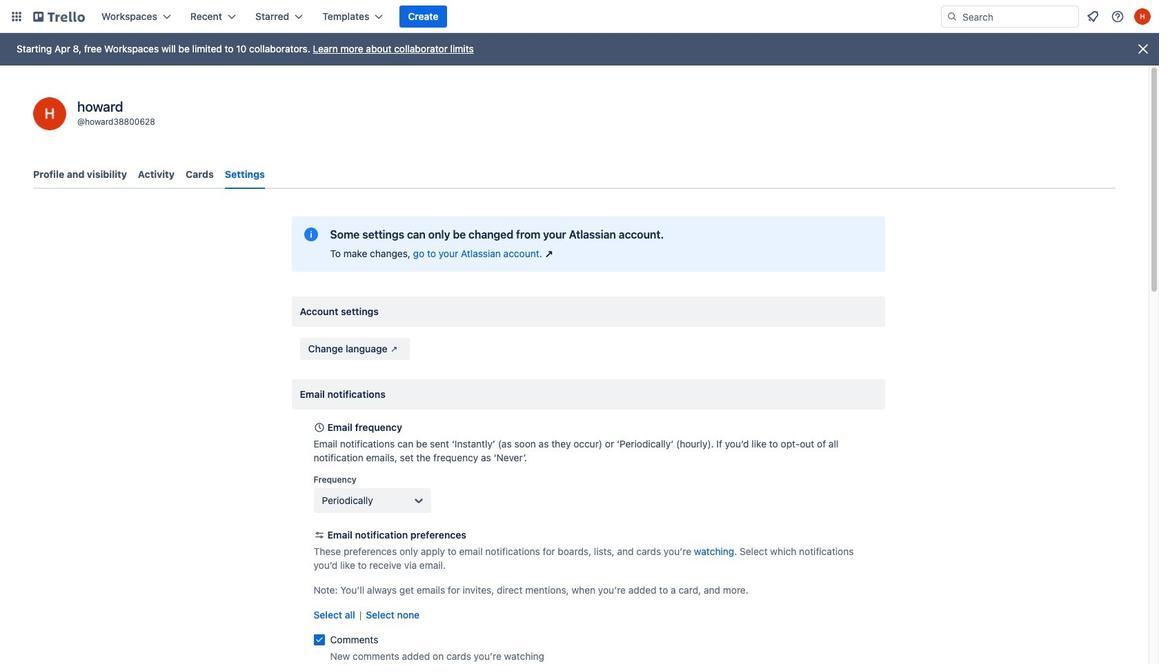 Task type: describe. For each thing, give the bounding box(es) containing it.
howard (howard38800628) image
[[33, 97, 66, 130]]

howard (howard38800628) image
[[1134, 8, 1151, 25]]

sm image
[[387, 342, 401, 356]]

open information menu image
[[1111, 10, 1125, 23]]



Task type: locate. For each thing, give the bounding box(es) containing it.
0 notifications image
[[1085, 8, 1101, 25]]

Search field
[[958, 7, 1078, 26]]

search image
[[947, 11, 958, 22]]

back to home image
[[33, 6, 85, 28]]

primary element
[[0, 0, 1159, 33]]



Task type: vqa. For each thing, say whether or not it's contained in the screenshot.
Virtual Pet Game link
no



